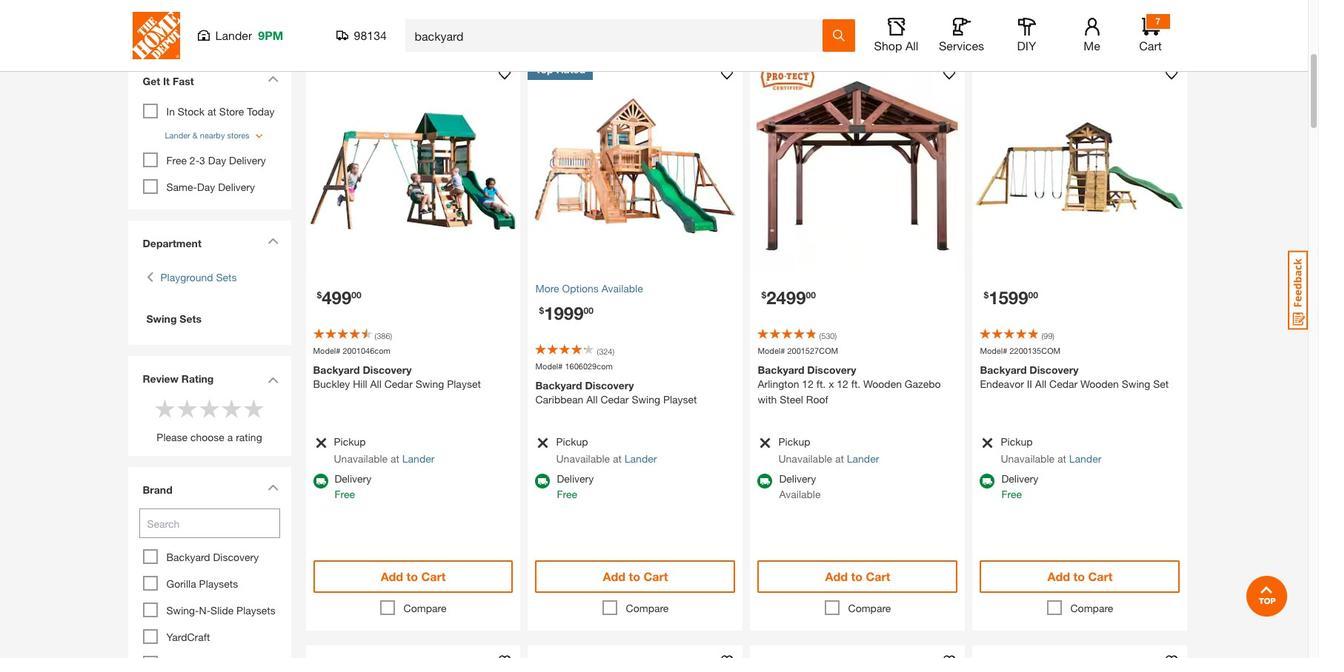 Task type: locate. For each thing, give the bounding box(es) containing it.
pickup
[[334, 436, 366, 448], [556, 436, 588, 448], [779, 436, 811, 448], [1001, 436, 1033, 448]]

same-day delivery
[[166, 181, 255, 193]]

all right hill
[[370, 378, 382, 391]]

add for 2499
[[825, 570, 848, 584]]

0 horizontal spatial limited stock for pickup image
[[313, 437, 327, 450]]

services
[[939, 39, 984, 53]]

00
[[352, 289, 361, 301], [806, 289, 816, 301], [1029, 289, 1038, 301], [584, 305, 594, 316]]

compare for 1599
[[1071, 603, 1114, 615]]

delivery for available shipping image related to 2499
[[779, 473, 816, 486]]

&
[[193, 130, 198, 140]]

1 horizontal spatial cedar
[[601, 394, 629, 406]]

backyard inside backyard discovery arlington 12 ft. x 12 ft. wooden gazebo with steel roof
[[758, 364, 805, 377]]

rating
[[182, 373, 214, 385]]

star symbol image up please
[[154, 398, 176, 420]]

caret icon image for brand
[[267, 485, 278, 491]]

delivery inside delivery available
[[779, 473, 816, 486]]

limited stock for pickup image down with
[[758, 437, 772, 450]]

3 pickup from the left
[[779, 436, 811, 448]]

with
[[758, 394, 777, 406]]

limited stock for pickup image
[[536, 437, 550, 450], [758, 437, 772, 450]]

in
[[166, 105, 175, 118]]

ft. right x
[[852, 378, 861, 391]]

4 compare from the left
[[1071, 603, 1114, 615]]

add to cart for 1599
[[1048, 570, 1113, 584]]

free 2-3 day delivery
[[166, 154, 266, 167]]

limited stock for pickup image
[[313, 437, 327, 450], [980, 437, 994, 450]]

1 wooden from the left
[[864, 378, 902, 391]]

cedar down the 1606029com at the bottom
[[601, 394, 629, 406]]

$ 1999 00
[[539, 303, 594, 324]]

wooden inside backyard discovery endeavor ii all cedar wooden swing set
[[1081, 378, 1119, 391]]

add
[[381, 570, 403, 584], [603, 570, 626, 584], [825, 570, 848, 584], [1048, 570, 1070, 584]]

by:
[[1083, 30, 1098, 43]]

2 horizontal spatial cedar
[[1050, 378, 1078, 391]]

discovery inside backyard discovery caribbean all cedar swing playset
[[585, 380, 634, 392]]

1 vertical spatial sets
[[180, 313, 202, 325]]

2 horizontal spatial available shipping image
[[980, 474, 995, 489]]

4 add from the left
[[1048, 570, 1070, 584]]

backyard up "buckley"
[[313, 364, 360, 377]]

pickup unavailable at lander down ii at the right bottom of the page
[[1001, 436, 1102, 466]]

2 star symbol image from the left
[[198, 398, 221, 420]]

0 vertical spatial day
[[208, 154, 226, 167]]

00 inside $ 1999 00
[[584, 305, 594, 316]]

1 to from the left
[[407, 570, 418, 584]]

backyard
[[313, 364, 360, 377], [758, 364, 805, 377], [980, 364, 1027, 377], [536, 380, 582, 392], [166, 552, 210, 564]]

nearby
[[200, 130, 225, 140]]

pickup unavailable at lander up delivery available at bottom
[[779, 436, 879, 466]]

$
[[317, 289, 322, 301], [762, 289, 767, 301], [984, 289, 989, 301], [539, 305, 544, 316]]

1 horizontal spatial wooden
[[1081, 378, 1119, 391]]

386
[[377, 331, 390, 341]]

0 horizontal spatial ft.
[[817, 378, 826, 391]]

star symbol image up a
[[221, 398, 243, 420]]

2 pickup unavailable at lander from the left
[[556, 436, 657, 466]]

4 pickup from the left
[[1001, 436, 1033, 448]]

caribbean all cedar swing playset image
[[528, 58, 743, 273]]

1 available shipping image from the left
[[313, 474, 328, 489]]

sets down department link at top left
[[216, 271, 237, 284]]

( for 499
[[375, 331, 377, 341]]

backyard for 2499
[[758, 364, 805, 377]]

0 horizontal spatial star symbol image
[[154, 398, 176, 420]]

1 ft. from the left
[[817, 378, 826, 391]]

2 wooden from the left
[[1081, 378, 1119, 391]]

( up 2001046com
[[375, 331, 377, 341]]

3 star symbol image from the left
[[221, 398, 243, 420]]

n-
[[199, 605, 211, 617]]

pickup down steel
[[779, 436, 811, 448]]

1 lander link from the left
[[402, 453, 435, 466]]

0 horizontal spatial limited stock for pickup image
[[536, 437, 550, 450]]

cedar right ii at the right bottom of the page
[[1050, 378, 1078, 391]]

(
[[375, 331, 377, 341], [819, 331, 821, 341], [1042, 331, 1044, 341], [597, 347, 599, 356]]

swing sets link
[[143, 311, 276, 327]]

caret icon image inside get it fast link
[[267, 75, 278, 82]]

lander link for 2499
[[847, 453, 879, 466]]

$ inside '$ 499 00'
[[317, 289, 322, 301]]

limited stock for pickup image down endeavor
[[980, 437, 994, 450]]

x
[[829, 378, 834, 391]]

compare up endeavor all cedar wooden swing set image
[[626, 603, 669, 615]]

rated
[[556, 63, 586, 75]]

delivery for available shipping icon on the left
[[557, 473, 594, 486]]

4 unavailable from the left
[[1001, 453, 1055, 466]]

cedar inside backyard discovery buckley hill all cedar swing playset
[[384, 378, 413, 391]]

00 for 499
[[352, 289, 361, 301]]

2 limited stock for pickup image from the left
[[980, 437, 994, 450]]

( up 2001527com
[[819, 331, 821, 341]]

3 available shipping image from the left
[[980, 474, 995, 489]]

playset inside backyard discovery caribbean all cedar swing playset
[[663, 394, 697, 406]]

( 324 )
[[597, 347, 615, 356]]

cedar inside backyard discovery caribbean all cedar swing playset
[[601, 394, 629, 406]]

00 for 2499
[[806, 289, 816, 301]]

00 up 2200135com
[[1029, 289, 1038, 301]]

endeavor all cedar wooden swing set image
[[528, 646, 743, 659]]

$ inside $ 1999 00
[[539, 305, 544, 316]]

shop all
[[874, 39, 919, 53]]

pickup unavailable at lander for 2499
[[779, 436, 879, 466]]

add to cart
[[381, 570, 446, 584], [603, 570, 668, 584], [825, 570, 890, 584], [1048, 570, 1113, 584]]

top rated
[[536, 63, 586, 75]]

model# for 2499
[[758, 346, 785, 355]]

discovery for 1599
[[1030, 364, 1079, 377]]

00 inside '$ 1599 00'
[[1029, 289, 1038, 301]]

3 lander link from the left
[[847, 453, 879, 466]]

0 vertical spatial playset
[[447, 378, 481, 391]]

0 horizontal spatial delivery free
[[335, 473, 372, 501]]

3 compare from the left
[[848, 603, 891, 615]]

store
[[219, 105, 244, 118]]

2001046com
[[343, 346, 391, 355]]

2 caret icon image from the top
[[267, 238, 278, 245]]

all inside shop all button
[[906, 39, 919, 53]]

all inside backyard discovery endeavor ii all cedar wooden swing set
[[1035, 378, 1047, 391]]

lander for available shipping image related to 2499
[[847, 453, 879, 466]]

2200135com
[[1010, 346, 1061, 355]]

at
[[208, 105, 216, 118], [391, 453, 399, 466], [613, 453, 622, 466], [835, 453, 844, 466], [1058, 453, 1067, 466]]

) up the 1606029com at the bottom
[[613, 347, 615, 356]]

1 add to cart from the left
[[381, 570, 446, 584]]

compare up little brutus heavy-duty metal a-frame swing set image
[[404, 603, 447, 615]]

limited stock for pickup image for 1599
[[980, 437, 994, 450]]

the home depot logo image
[[132, 12, 180, 59]]

backyard up arlington
[[758, 364, 805, 377]]

cart 7
[[1139, 16, 1162, 53]]

unavailable for 499
[[334, 453, 388, 466]]

available shipping image
[[536, 474, 550, 489]]

add for 499
[[381, 570, 403, 584]]

delivery free
[[335, 473, 372, 501], [557, 473, 594, 501], [1002, 473, 1039, 501]]

discovery for 2499
[[808, 364, 857, 377]]

buckley
[[313, 378, 350, 391]]

day
[[208, 154, 226, 167], [197, 181, 215, 193]]

12 right x
[[837, 378, 849, 391]]

model# up endeavor
[[980, 346, 1008, 355]]

) up 2001527com
[[835, 331, 837, 341]]

to for 2499
[[851, 570, 863, 584]]

caret icon image inside department link
[[267, 238, 278, 245]]

0 horizontal spatial available shipping image
[[313, 474, 328, 489]]

lander for available shipping icon on the left
[[625, 453, 657, 466]]

1 unavailable from the left
[[334, 453, 388, 466]]

compare up monterey all cedar swing set image
[[848, 603, 891, 615]]

0 horizontal spatial cedar
[[384, 378, 413, 391]]

compare for 2499
[[848, 603, 891, 615]]

add for 1599
[[1048, 570, 1070, 584]]

$ up model# 2200135com
[[984, 289, 989, 301]]

backyard discovery endeavor ii all cedar wooden swing set
[[980, 364, 1169, 391]]

2 add from the left
[[603, 570, 626, 584]]

unavailable
[[334, 453, 388, 466], [556, 453, 610, 466], [779, 453, 832, 466], [1001, 453, 1055, 466]]

2 available shipping image from the left
[[758, 474, 773, 489]]

1 delivery free from the left
[[335, 473, 372, 501]]

discovery down the 1606029com at the bottom
[[585, 380, 634, 392]]

backyard inside backyard discovery buckley hill all cedar swing playset
[[313, 364, 360, 377]]

all right ii at the right bottom of the page
[[1035, 378, 1047, 391]]

2 horizontal spatial delivery free
[[1002, 473, 1039, 501]]

options
[[562, 282, 599, 295]]

sets
[[216, 271, 237, 284], [180, 313, 202, 325]]

swing inside backyard discovery endeavor ii all cedar wooden swing set
[[1122, 378, 1151, 391]]

playsets right slide
[[237, 605, 276, 617]]

discovery down 2200135com
[[1030, 364, 1079, 377]]

same-
[[166, 181, 197, 193]]

3 to from the left
[[851, 570, 863, 584]]

compare up skyfort all cedar wooden swing set with tube slide image at the bottom right
[[1071, 603, 1114, 615]]

2 12 from the left
[[837, 378, 849, 391]]

sets for playground sets
[[216, 271, 237, 284]]

00 for 1599
[[1029, 289, 1038, 301]]

$ up model# 2001046com
[[317, 289, 322, 301]]

arlington 12 ft. x 12 ft. wooden gazebo with steel roof image
[[751, 58, 965, 273]]

add to cart button for 1599
[[980, 561, 1180, 594]]

limited stock for pickup image down "buckley"
[[313, 437, 327, 450]]

discovery down 2001046com
[[363, 364, 412, 377]]

pickup for 1599
[[1001, 436, 1033, 448]]

1 vertical spatial playset
[[663, 394, 697, 406]]

00 inside '$ 499 00'
[[352, 289, 361, 301]]

1 compare from the left
[[404, 603, 447, 615]]

wooden
[[864, 378, 902, 391], [1081, 378, 1119, 391]]

cedar right hill
[[384, 378, 413, 391]]

1 horizontal spatial playset
[[663, 394, 697, 406]]

wooden inside backyard discovery arlington 12 ft. x 12 ft. wooden gazebo with steel roof
[[864, 378, 902, 391]]

1 pickup unavailable at lander from the left
[[334, 436, 435, 466]]

in stock at store today
[[166, 105, 275, 118]]

limited stock for pickup image up available shipping icon on the left
[[536, 437, 550, 450]]

lander link
[[402, 453, 435, 466], [625, 453, 657, 466], [847, 453, 879, 466], [1069, 453, 1102, 466]]

98134
[[354, 28, 387, 42]]

available
[[602, 282, 643, 295], [779, 488, 821, 501]]

3 add from the left
[[825, 570, 848, 584]]

shop all button
[[873, 18, 920, 53]]

all right shop
[[906, 39, 919, 53]]

backyard up endeavor
[[980, 364, 1027, 377]]

available shipping image
[[313, 474, 328, 489], [758, 474, 773, 489], [980, 474, 995, 489]]

ft.
[[817, 378, 826, 391], [852, 378, 861, 391]]

0 horizontal spatial sets
[[180, 313, 202, 325]]

available shipping image for 499
[[313, 474, 328, 489]]

1 horizontal spatial available shipping image
[[758, 474, 773, 489]]

4 to from the left
[[1074, 570, 1085, 584]]

discovery inside backyard discovery endeavor ii all cedar wooden swing set
[[1030, 364, 1079, 377]]

4 caret icon image from the top
[[267, 485, 278, 491]]

1 horizontal spatial 12
[[837, 378, 849, 391]]

all right caribbean
[[586, 394, 598, 406]]

1 horizontal spatial limited stock for pickup image
[[758, 437, 772, 450]]

$ down 'more'
[[539, 305, 544, 316]]

playset inside backyard discovery buckley hill all cedar swing playset
[[447, 378, 481, 391]]

pickup for 499
[[334, 436, 366, 448]]

ft. left x
[[817, 378, 826, 391]]

Search text field
[[139, 509, 280, 539]]

playset
[[447, 378, 481, 391], [663, 394, 697, 406]]

wooden left set at the right bottom of the page
[[1081, 378, 1119, 391]]

pickup unavailable at lander down hill
[[334, 436, 435, 466]]

playsets up swing-n-slide playsets
[[199, 578, 238, 591]]

backyard discovery buckley hill all cedar swing playset
[[313, 364, 481, 391]]

0 vertical spatial sets
[[216, 271, 237, 284]]

2001527com
[[788, 346, 838, 355]]

review rating link
[[143, 371, 239, 387]]

swing-n-slide playsets
[[166, 605, 276, 617]]

) up 2200135com
[[1053, 331, 1055, 341]]

$ inside '$ 1599 00'
[[984, 289, 989, 301]]

3 add to cart from the left
[[825, 570, 890, 584]]

1 horizontal spatial star symbol image
[[243, 398, 265, 420]]

1 horizontal spatial ft.
[[852, 378, 861, 391]]

2 limited stock for pickup image from the left
[[758, 437, 772, 450]]

stores
[[227, 130, 250, 140]]

4 add to cart from the left
[[1048, 570, 1113, 584]]

back caret image
[[146, 270, 153, 285]]

star symbol image down "review rating" link
[[176, 398, 198, 420]]

0 horizontal spatial wooden
[[864, 378, 902, 391]]

3 delivery free from the left
[[1002, 473, 1039, 501]]

gorilla
[[166, 578, 196, 591]]

0 horizontal spatial playset
[[447, 378, 481, 391]]

discovery up x
[[808, 364, 857, 377]]

1 12 from the left
[[802, 378, 814, 391]]

$ inside $ 2499 00
[[762, 289, 767, 301]]

1 horizontal spatial limited stock for pickup image
[[980, 437, 994, 450]]

1 limited stock for pickup image from the left
[[536, 437, 550, 450]]

) for 499
[[390, 331, 392, 341]]

day down 3 at the left
[[197, 181, 215, 193]]

all inside backyard discovery caribbean all cedar swing playset
[[586, 394, 598, 406]]

caret icon image inside brand link
[[267, 485, 278, 491]]

( up 2200135com
[[1042, 331, 1044, 341]]

caret icon image
[[267, 75, 278, 82], [267, 238, 278, 245], [267, 377, 278, 384], [267, 485, 278, 491]]

swing
[[146, 313, 177, 325], [416, 378, 444, 391], [1122, 378, 1151, 391], [632, 394, 660, 406]]

cedar inside backyard discovery endeavor ii all cedar wooden swing set
[[1050, 378, 1078, 391]]

pickup unavailable at lander down backyard discovery caribbean all cedar swing playset
[[556, 436, 657, 466]]

0 vertical spatial available
[[602, 282, 643, 295]]

1 add from the left
[[381, 570, 403, 584]]

00 inside $ 2499 00
[[806, 289, 816, 301]]

$ 1599 00
[[984, 287, 1038, 308]]

) for 2499
[[835, 331, 837, 341]]

1 add to cart button from the left
[[313, 561, 513, 594]]

1 horizontal spatial available
[[779, 488, 821, 501]]

star symbol image
[[176, 398, 198, 420], [198, 398, 221, 420], [221, 398, 243, 420]]

4 add to cart button from the left
[[980, 561, 1180, 594]]

3 unavailable from the left
[[779, 453, 832, 466]]

00 up model# 2001046com
[[352, 289, 361, 301]]

pickup down caribbean
[[556, 436, 588, 448]]

wooden left gazebo
[[864, 378, 902, 391]]

1 pickup from the left
[[334, 436, 366, 448]]

0 horizontal spatial available
[[602, 282, 643, 295]]

star symbol image
[[154, 398, 176, 420], [243, 398, 265, 420]]

diy button
[[1003, 18, 1051, 53]]

get
[[143, 75, 160, 87]]

1 caret icon image from the top
[[267, 75, 278, 82]]

00 for 1999
[[584, 305, 594, 316]]

delivery
[[229, 154, 266, 167], [218, 181, 255, 193], [335, 473, 372, 486], [557, 473, 594, 486], [779, 473, 816, 486], [1002, 473, 1039, 486]]

playsets
[[199, 578, 238, 591], [237, 605, 276, 617]]

discovery inside backyard discovery arlington 12 ft. x 12 ft. wooden gazebo with steel roof
[[808, 364, 857, 377]]

gorilla playsets link
[[166, 578, 238, 591]]

cedar for 1599
[[1050, 378, 1078, 391]]

backyard inside backyard discovery endeavor ii all cedar wooden swing set
[[980, 364, 1027, 377]]

please
[[157, 431, 188, 444]]

pickup down hill
[[334, 436, 366, 448]]

day right 3 at the left
[[208, 154, 226, 167]]

sets down playground
[[180, 313, 202, 325]]

discovery for 499
[[363, 364, 412, 377]]

99
[[1044, 331, 1053, 341]]

00 up 2001527com
[[806, 289, 816, 301]]

3 add to cart button from the left
[[758, 561, 958, 594]]

499
[[322, 287, 352, 308]]

skyfort all cedar wooden swing set with tube slide image
[[973, 646, 1188, 659]]

model# up "buckley"
[[313, 346, 341, 355]]

available shipping image for 2499
[[758, 474, 773, 489]]

unavailable for 1599
[[1001, 453, 1055, 466]]

pickup unavailable at lander
[[334, 436, 435, 466], [556, 436, 657, 466], [779, 436, 879, 466], [1001, 436, 1102, 466]]

00 down more options available
[[584, 305, 594, 316]]

star symbol image up please choose a rating
[[198, 398, 221, 420]]

0 horizontal spatial 12
[[802, 378, 814, 391]]

pickup down ii at the right bottom of the page
[[1001, 436, 1033, 448]]

at for 499
[[391, 453, 399, 466]]

2 add to cart button from the left
[[536, 561, 736, 594]]

model# up arlington
[[758, 346, 785, 355]]

1 limited stock for pickup image from the left
[[313, 437, 327, 450]]

3 pickup unavailable at lander from the left
[[779, 436, 879, 466]]

lander link for 1599
[[1069, 453, 1102, 466]]

backyard up caribbean
[[536, 380, 582, 392]]

cedar
[[384, 378, 413, 391], [1050, 378, 1078, 391], [601, 394, 629, 406]]

12 up roof
[[802, 378, 814, 391]]

stock
[[178, 105, 205, 118]]

discovery inside backyard discovery buckley hill all cedar swing playset
[[363, 364, 412, 377]]

lander
[[215, 28, 252, 42], [165, 130, 190, 140], [402, 453, 435, 466], [625, 453, 657, 466], [847, 453, 879, 466], [1069, 453, 1102, 466]]

) up 2001046com
[[390, 331, 392, 341]]

at for 1599
[[1058, 453, 1067, 466]]

star symbol image up rating
[[243, 398, 265, 420]]

4 pickup unavailable at lander from the left
[[1001, 436, 1102, 466]]

$ up model# 2001527com in the right of the page
[[762, 289, 767, 301]]

to
[[407, 570, 418, 584], [629, 570, 640, 584], [851, 570, 863, 584], [1074, 570, 1085, 584]]

4 lander link from the left
[[1069, 453, 1102, 466]]

( 530 )
[[819, 331, 837, 341]]

1 horizontal spatial delivery free
[[557, 473, 594, 501]]

1 horizontal spatial sets
[[216, 271, 237, 284]]

a
[[227, 431, 233, 444]]



Task type: describe. For each thing, give the bounding box(es) containing it.
1599
[[989, 287, 1029, 308]]

roof
[[806, 394, 828, 406]]

sort
[[1061, 30, 1080, 43]]

2 ft. from the left
[[852, 378, 861, 391]]

add to cart for 2499
[[825, 570, 890, 584]]

to for 499
[[407, 570, 418, 584]]

get it fast link
[[135, 66, 284, 100]]

2 star symbol image from the left
[[243, 398, 265, 420]]

lander for available shipping image related to 499
[[402, 453, 435, 466]]

little brutus heavy-duty metal a-frame swing set image
[[306, 646, 521, 659]]

free for available shipping icon on the left
[[557, 488, 577, 501]]

me
[[1084, 39, 1101, 53]]

3
[[199, 154, 205, 167]]

swing sets
[[146, 313, 202, 325]]

pickup for 2499
[[779, 436, 811, 448]]

lander for available shipping image related to 1599
[[1069, 453, 1102, 466]]

backyard discovery link
[[166, 552, 259, 564]]

limited stock for pickup image for 499
[[313, 437, 327, 450]]

playground
[[160, 271, 213, 284]]

best
[[1105, 30, 1126, 43]]

limited stock for pickup image for delivery available
[[758, 437, 772, 450]]

choose
[[190, 431, 224, 444]]

add to cart for 499
[[381, 570, 446, 584]]

7
[[1156, 16, 1161, 27]]

more options available link
[[536, 281, 736, 296]]

$ 499 00
[[317, 287, 361, 308]]

pickup unavailable at lander for 1599
[[1001, 436, 1102, 466]]

today
[[247, 105, 275, 118]]

cart for 2499
[[866, 570, 890, 584]]

delivery free for 1599
[[1002, 473, 1039, 501]]

1 star symbol image from the left
[[176, 398, 198, 420]]

1 vertical spatial day
[[197, 181, 215, 193]]

sets for swing sets
[[180, 313, 202, 325]]

( 386 )
[[375, 331, 392, 341]]

cart for 499
[[421, 570, 446, 584]]

( for 1599
[[1042, 331, 1044, 341]]

lander link for 499
[[402, 453, 435, 466]]

1 star symbol image from the left
[[154, 398, 176, 420]]

What can we help you find today? search field
[[415, 20, 822, 51]]

gorilla playsets
[[166, 578, 238, 591]]

2 compare from the left
[[626, 603, 669, 615]]

$ for 499
[[317, 289, 322, 301]]

2-
[[190, 154, 199, 167]]

free 2-3 day delivery link
[[166, 154, 266, 167]]

model# 2001046com
[[313, 346, 391, 355]]

98134 button
[[336, 28, 387, 43]]

arlington
[[758, 378, 799, 391]]

endeavor
[[980, 378, 1024, 391]]

results
[[146, 32, 194, 49]]

match
[[1129, 30, 1158, 43]]

$ 2499 00
[[762, 287, 816, 308]]

available shipping image for 1599
[[980, 474, 995, 489]]

unavailable for 2499
[[779, 453, 832, 466]]

backyard inside backyard discovery caribbean all cedar swing playset
[[536, 380, 582, 392]]

$ for 1999
[[539, 305, 544, 316]]

limited stock for pickup image for delivery free
[[536, 437, 550, 450]]

model# 2001527com
[[758, 346, 838, 355]]

model# 2200135com
[[980, 346, 1061, 355]]

shop
[[874, 39, 902, 53]]

2 add to cart from the left
[[603, 570, 668, 584]]

model# 1606029com
[[536, 361, 613, 371]]

ii
[[1027, 378, 1033, 391]]

2 delivery free from the left
[[557, 473, 594, 501]]

cedar for 499
[[384, 378, 413, 391]]

slide
[[211, 605, 234, 617]]

playground sets
[[160, 271, 237, 284]]

pickup unavailable at lander for 499
[[334, 436, 435, 466]]

more options available
[[536, 282, 643, 295]]

discovery down search text box
[[213, 552, 259, 564]]

free for available shipping image related to 1599
[[1002, 488, 1022, 501]]

2 unavailable from the left
[[556, 453, 610, 466]]

$ for 2499
[[762, 289, 767, 301]]

swing-n-slide playsets link
[[166, 605, 276, 617]]

( up the 1606029com at the bottom
[[597, 347, 599, 356]]

model# for 499
[[313, 346, 341, 355]]

caret icon image for department
[[267, 238, 278, 245]]

endeavor ii all cedar wooden swing set image
[[973, 58, 1188, 273]]

top
[[536, 63, 553, 75]]

1999
[[544, 303, 584, 324]]

diy
[[1017, 39, 1037, 53]]

compare for 499
[[404, 603, 447, 615]]

0 vertical spatial playsets
[[199, 578, 238, 591]]

2 lander link from the left
[[625, 453, 657, 466]]

2 pickup from the left
[[556, 436, 588, 448]]

2 to from the left
[[629, 570, 640, 584]]

fast
[[173, 75, 194, 87]]

delivery available
[[779, 473, 821, 501]]

buckley hill all cedar swing playset image
[[306, 58, 521, 273]]

brand
[[143, 484, 172, 497]]

$ for 1599
[[984, 289, 989, 301]]

caret icon image for get it fast
[[267, 75, 278, 82]]

steel
[[780, 394, 803, 406]]

at for 2499
[[835, 453, 844, 466]]

87
[[128, 32, 143, 49]]

add to cart button for 2499
[[758, 561, 958, 594]]

backyard for 499
[[313, 364, 360, 377]]

lander & nearby stores
[[165, 130, 250, 140]]

1 vertical spatial playsets
[[237, 605, 276, 617]]

brand link
[[135, 475, 284, 509]]

same-day delivery link
[[166, 181, 255, 193]]

backyard discovery caribbean all cedar swing playset
[[536, 380, 697, 406]]

yardcraft
[[166, 632, 210, 644]]

) for 1599
[[1053, 331, 1055, 341]]

delivery for available shipping image related to 1599
[[1002, 473, 1039, 486]]

all inside backyard discovery buckley hill all cedar swing playset
[[370, 378, 382, 391]]

department link
[[135, 228, 284, 259]]

more
[[536, 282, 559, 295]]

get it fast
[[143, 75, 194, 87]]

it
[[163, 75, 170, 87]]

backyard discovery arlington 12 ft. x 12 ft. wooden gazebo with steel roof
[[758, 364, 941, 406]]

( for 2499
[[819, 331, 821, 341]]

backyard for 1599
[[980, 364, 1027, 377]]

9pm
[[258, 28, 283, 42]]

please choose a rating
[[157, 431, 262, 444]]

add to cart button for 499
[[313, 561, 513, 594]]

model# up caribbean
[[536, 361, 563, 371]]

324
[[599, 347, 613, 356]]

monterey all cedar swing set image
[[751, 646, 965, 659]]

swing inside backyard discovery caribbean all cedar swing playset
[[632, 394, 660, 406]]

model# for 1599
[[980, 346, 1008, 355]]

1 vertical spatial available
[[779, 488, 821, 501]]

to for 1599
[[1074, 570, 1085, 584]]

in stock at store today link
[[166, 105, 275, 118]]

free for available shipping image related to 499
[[335, 488, 355, 501]]

rating
[[236, 431, 262, 444]]

cart for 1599
[[1088, 570, 1113, 584]]

yardcraft link
[[166, 632, 210, 644]]

backyard up gorilla
[[166, 552, 210, 564]]

3 caret icon image from the top
[[267, 377, 278, 384]]

1606029com
[[565, 361, 613, 371]]

review
[[143, 373, 179, 385]]

services button
[[938, 18, 986, 53]]

me button
[[1069, 18, 1116, 53]]

delivery for available shipping image related to 499
[[335, 473, 372, 486]]

delivery free for 499
[[335, 473, 372, 501]]

hill
[[353, 378, 367, 391]]

caribbean
[[536, 394, 584, 406]]

swing inside backyard discovery buckley hill all cedar swing playset
[[416, 378, 444, 391]]

feedback link image
[[1288, 251, 1308, 331]]

( 99 )
[[1042, 331, 1055, 341]]

review rating
[[143, 373, 214, 385]]



Task type: vqa. For each thing, say whether or not it's contained in the screenshot.
Brass & Gold link on the right of the page
no



